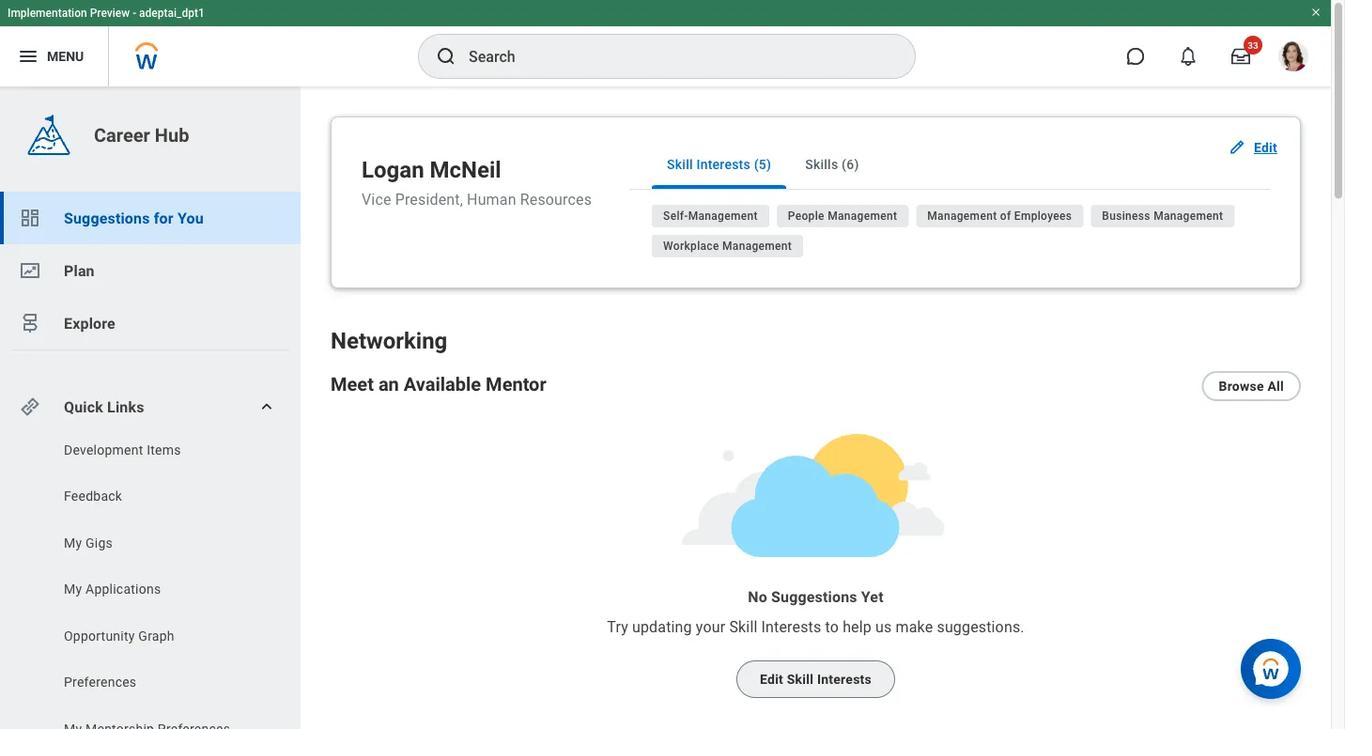 Task type: vqa. For each thing, say whether or not it's contained in the screenshot.
4th Menu Item from the bottom of the page
no



Task type: describe. For each thing, give the bounding box(es) containing it.
business management
[[1103, 210, 1224, 223]]

0 horizontal spatial suggestions
[[64, 209, 150, 227]]

my gigs
[[64, 535, 113, 551]]

33 button
[[1221, 36, 1263, 77]]

quick
[[64, 398, 103, 416]]

(5)
[[754, 156, 772, 172]]

management for business management
[[1154, 210, 1224, 223]]

suggestions for you
[[64, 209, 204, 227]]

plan link
[[0, 244, 301, 297]]

employees
[[1015, 210, 1073, 223]]

notifications large image
[[1179, 47, 1198, 66]]

you
[[178, 209, 204, 227]]

timeline milestone image
[[19, 312, 41, 335]]

adeptai_dpt1
[[139, 7, 205, 20]]

us
[[876, 618, 892, 636]]

Search Workday  search field
[[469, 36, 877, 77]]

tab list containing skill interests (5)
[[630, 140, 1271, 190]]

quick links
[[64, 398, 144, 416]]

menu button
[[0, 26, 108, 86]]

to
[[826, 618, 839, 636]]

edit image
[[1228, 138, 1247, 157]]

an
[[379, 373, 399, 395]]

interests inside skill interests (5) button
[[697, 156, 751, 172]]

for
[[154, 209, 174, 227]]

management for self-management
[[689, 210, 758, 223]]

suggestions for you link
[[0, 192, 301, 244]]

chevron up small image
[[258, 398, 276, 416]]

list containing development items
[[0, 441, 301, 729]]

available
[[404, 373, 481, 395]]

meet an available mentor
[[331, 373, 547, 395]]

gigs
[[86, 535, 113, 551]]

graph
[[138, 628, 175, 644]]

workplace management
[[664, 240, 792, 253]]

my applications link
[[62, 580, 255, 599]]

resources
[[520, 190, 592, 208]]

1 vertical spatial interests
[[762, 618, 822, 636]]

self-
[[664, 210, 689, 223]]

list containing suggestions for you
[[0, 192, 301, 350]]

try updating your skill interests to help us make suggestions.
[[607, 618, 1025, 636]]

human
[[467, 190, 517, 208]]

my gigs link
[[62, 534, 255, 553]]

no suggestions yet
[[748, 588, 884, 606]]

explore
[[64, 314, 115, 332]]

development items link
[[62, 441, 255, 460]]

opportunity graph
[[64, 628, 175, 644]]

implementation
[[8, 7, 87, 20]]

explore link
[[0, 297, 301, 350]]

management for workplace management
[[723, 240, 792, 253]]

vice
[[362, 190, 391, 208]]

logan
[[362, 156, 424, 183]]

suggestions.
[[937, 618, 1025, 636]]

edit skill interests
[[760, 672, 872, 687]]

networking
[[331, 328, 448, 354]]

management of employees
[[928, 210, 1073, 223]]

edit for edit skill interests
[[760, 672, 784, 687]]

skills
[[806, 156, 839, 172]]

make
[[896, 618, 934, 636]]

management for people management
[[828, 210, 898, 223]]

skill interests (5) button
[[652, 140, 787, 189]]

my for my gigs
[[64, 535, 82, 551]]

browse
[[1219, 379, 1265, 394]]

onboarding home image
[[19, 259, 41, 282]]

edit button
[[1221, 129, 1289, 166]]

applications
[[86, 582, 161, 597]]

menu
[[47, 49, 84, 64]]

all
[[1268, 379, 1285, 394]]

edit skill interests button
[[737, 661, 896, 698]]



Task type: locate. For each thing, give the bounding box(es) containing it.
interests
[[697, 156, 751, 172], [762, 618, 822, 636], [818, 672, 872, 687]]

people management
[[788, 210, 898, 223]]

33
[[1248, 39, 1259, 51]]

no
[[748, 588, 768, 606]]

dashboard image
[[19, 207, 41, 229]]

-
[[133, 7, 136, 20]]

opportunity graph link
[[62, 627, 255, 646]]

edit right edit 'image'
[[1255, 140, 1278, 155]]

justify image
[[17, 45, 39, 68]]

of
[[1001, 210, 1012, 223]]

management left of
[[928, 210, 998, 223]]

0 vertical spatial edit
[[1255, 140, 1278, 155]]

edit down try updating your skill interests to help us make suggestions.
[[760, 672, 784, 687]]

skill up self-
[[667, 156, 693, 172]]

management
[[689, 210, 758, 223], [828, 210, 898, 223], [928, 210, 998, 223], [1154, 210, 1224, 223], [723, 240, 792, 253]]

2 list from the top
[[0, 441, 301, 729]]

skills (6)
[[806, 156, 860, 172]]

feedback
[[64, 489, 122, 504]]

0 vertical spatial suggestions
[[64, 209, 150, 227]]

items
[[147, 442, 181, 458]]

suggestions up try updating your skill interests to help us make suggestions.
[[772, 588, 858, 606]]

career
[[94, 124, 150, 146]]

my for my applications
[[64, 582, 82, 597]]

management up workplace management
[[689, 210, 758, 223]]

interests down no suggestions yet
[[762, 618, 822, 636]]

try
[[607, 618, 629, 636]]

plan
[[64, 262, 95, 280]]

yet
[[862, 588, 884, 606]]

feedback link
[[62, 487, 255, 506]]

my
[[64, 535, 82, 551], [64, 582, 82, 597]]

0 vertical spatial skill
[[667, 156, 693, 172]]

skills (6) button
[[791, 140, 875, 189]]

management down the (6) at the right of page
[[828, 210, 898, 223]]

tab list
[[630, 140, 1271, 190]]

suggestions
[[64, 209, 150, 227], [772, 588, 858, 606]]

1 my from the top
[[64, 535, 82, 551]]

1 horizontal spatial skill
[[730, 618, 758, 636]]

edit
[[1255, 140, 1278, 155], [760, 672, 784, 687]]

my down my gigs
[[64, 582, 82, 597]]

search image
[[435, 45, 458, 68]]

self-management
[[664, 210, 758, 223]]

1 horizontal spatial suggestions
[[772, 588, 858, 606]]

quick links element
[[19, 388, 286, 426]]

skill
[[667, 156, 693, 172], [730, 618, 758, 636], [787, 672, 814, 687]]

1 list from the top
[[0, 192, 301, 350]]

management right the business in the right of the page
[[1154, 210, 1224, 223]]

interests down "to"
[[818, 672, 872, 687]]

1 vertical spatial my
[[64, 582, 82, 597]]

1 horizontal spatial edit
[[1255, 140, 1278, 155]]

career hub
[[94, 124, 189, 146]]

meet
[[331, 373, 374, 395]]

logan mcneil vice president, human resources
[[362, 156, 592, 208]]

1 vertical spatial skill
[[730, 618, 758, 636]]

president,
[[395, 190, 463, 208]]

preferences
[[64, 675, 137, 690]]

workplace
[[664, 240, 720, 253]]

interests inside edit skill interests button
[[818, 672, 872, 687]]

links
[[107, 398, 144, 416]]

management down "self-management"
[[723, 240, 792, 253]]

edit for edit
[[1255, 140, 1278, 155]]

1 vertical spatial suggestions
[[772, 588, 858, 606]]

mcneil
[[430, 156, 502, 183]]

interests left (5)
[[697, 156, 751, 172]]

suggestions left for
[[64, 209, 150, 227]]

link image
[[19, 396, 41, 418]]

business
[[1103, 210, 1151, 223]]

skill interests (5)
[[667, 156, 772, 172]]

2 vertical spatial skill
[[787, 672, 814, 687]]

hub
[[155, 124, 189, 146]]

your
[[696, 618, 726, 636]]

1 vertical spatial list
[[0, 441, 301, 729]]

my left gigs
[[64, 535, 82, 551]]

development
[[64, 442, 143, 458]]

skill down try updating your skill interests to help us make suggestions.
[[787, 672, 814, 687]]

skill right your
[[730, 618, 758, 636]]

0 horizontal spatial edit
[[760, 672, 784, 687]]

inbox large image
[[1232, 47, 1251, 66]]

preview
[[90, 7, 130, 20]]

0 vertical spatial list
[[0, 192, 301, 350]]

browse all
[[1219, 379, 1285, 394]]

0 vertical spatial interests
[[697, 156, 751, 172]]

2 vertical spatial interests
[[818, 672, 872, 687]]

2 my from the top
[[64, 582, 82, 597]]

close environment banner image
[[1311, 7, 1322, 18]]

opportunity
[[64, 628, 135, 644]]

2 horizontal spatial skill
[[787, 672, 814, 687]]

updating
[[632, 618, 692, 636]]

0 horizontal spatial skill
[[667, 156, 693, 172]]

browse all link
[[1202, 371, 1302, 401]]

development items
[[64, 442, 181, 458]]

profile logan mcneil image
[[1279, 41, 1309, 75]]

preferences link
[[62, 673, 255, 692]]

1 vertical spatial edit
[[760, 672, 784, 687]]

implementation preview -   adeptai_dpt1
[[8, 7, 205, 20]]

mentor
[[486, 373, 547, 395]]

0 vertical spatial my
[[64, 535, 82, 551]]

menu banner
[[0, 0, 1332, 86]]

my applications
[[64, 582, 161, 597]]

list
[[0, 192, 301, 350], [0, 441, 301, 729]]

(6)
[[842, 156, 860, 172]]

people
[[788, 210, 825, 223]]

help
[[843, 618, 872, 636]]



